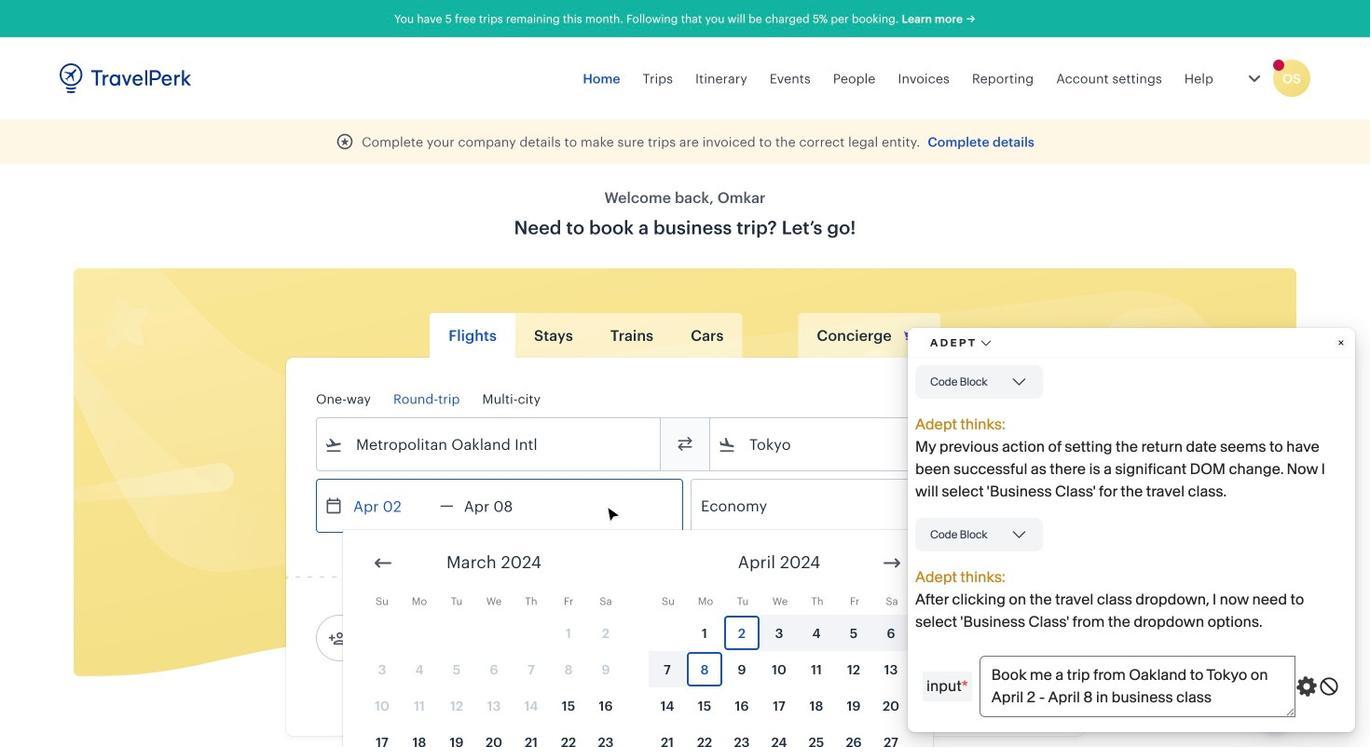 Task type: describe. For each thing, give the bounding box(es) containing it.
move forward to switch to the next month. image
[[881, 552, 903, 575]]

calendar application
[[343, 530, 1370, 748]]



Task type: locate. For each thing, give the bounding box(es) containing it.
Depart text field
[[343, 480, 440, 532]]

Return text field
[[454, 480, 551, 532]]

To search field
[[736, 430, 1029, 460]]

move backward to switch to the previous month. image
[[372, 552, 394, 575]]

From search field
[[343, 430, 636, 460]]



Task type: vqa. For each thing, say whether or not it's contained in the screenshot.
Move forward to switch to the next month. image
yes



